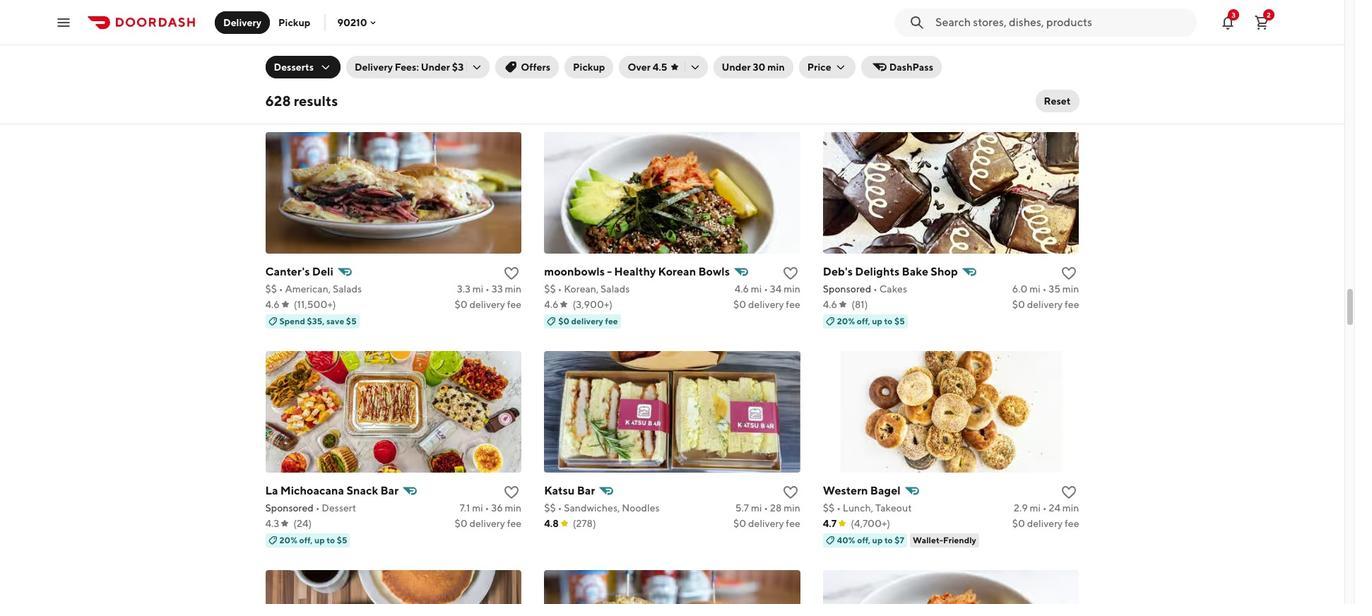 Task type: describe. For each thing, give the bounding box(es) containing it.
salads for -
[[601, 283, 630, 294]]

click to add this store to your saved list image for moonbowls - healthy korean bowls
[[782, 265, 799, 282]]

delivery button
[[215, 11, 270, 34]]

• inside '$ • breakfast, burgers $​0 delivery fee'
[[831, 64, 835, 75]]

sponsored • cakes
[[823, 283, 907, 294]]

6.0
[[1012, 283, 1028, 294]]

2.9 mi • 24 min
[[1014, 502, 1079, 514]]

shop
[[931, 265, 958, 278]]

delivery fees: under $3
[[355, 61, 464, 73]]

burgers
[[884, 64, 919, 75]]

4.6 for moonbowls - healthy korean bowls
[[544, 299, 559, 310]]

wallet-friendly
[[913, 535, 977, 545]]

$ • breakfast, burgers $​0 delivery fee
[[823, 64, 1079, 91]]

dashpass
[[889, 61, 934, 73]]

• left 38
[[764, 64, 768, 75]]

western bagel
[[823, 484, 901, 497]]

-
[[607, 265, 612, 278]]

2
[[1267, 10, 1271, 19]]

lunch,
[[843, 502, 874, 514]]

dashpass button
[[861, 56, 942, 78]]

• left 35
[[1043, 283, 1047, 294]]

spend $25, save $5
[[280, 97, 357, 107]]

delivery for western bagel
[[1027, 518, 1063, 529]]

save for bruxie
[[327, 97, 344, 107]]

• left 34
[[764, 283, 768, 294]]

fee down (3,900+)
[[605, 316, 618, 326]]

1 bar from the left
[[381, 484, 399, 497]]

• down western
[[837, 502, 841, 514]]

price button
[[799, 56, 856, 78]]

sponsored • dessert
[[265, 502, 356, 514]]

canter's
[[265, 265, 310, 278]]

1 vertical spatial pickup button
[[565, 56, 614, 78]]

bagel
[[871, 484, 901, 497]]

20% for michoacana
[[280, 535, 298, 545]]

0 horizontal spatial pickup button
[[270, 11, 319, 34]]

fried
[[285, 64, 309, 75]]

salads for deli
[[333, 283, 362, 294]]

reset
[[1044, 95, 1071, 107]]

western
[[823, 484, 868, 497]]

min inside 'button'
[[768, 61, 785, 73]]

min for donuts
[[784, 64, 801, 75]]

• left 'fried'
[[279, 64, 283, 75]]

primo's donuts
[[544, 46, 622, 59]]

$​0 delivery fee for western bagel
[[1012, 518, 1079, 529]]

click to add this store to your saved list image for primo's donuts
[[782, 46, 799, 63]]

bake
[[902, 265, 929, 278]]

• down the michoacana
[[316, 502, 320, 514]]

min for bagel
[[1063, 502, 1079, 514]]

$5 down sponsored • dessert
[[337, 535, 347, 545]]

click to add this store to your saved list image for katsu bar
[[782, 484, 799, 501]]

$0
[[558, 316, 570, 326]]

friendly
[[943, 535, 977, 545]]

$$ for western bagel
[[823, 502, 835, 514]]

mi for la michoacana snack bar
[[472, 502, 483, 514]]

fee for western bagel
[[1065, 518, 1079, 529]]

min right $3
[[505, 64, 522, 75]]

0 vertical spatial pickup
[[278, 17, 311, 28]]

7.1 mi • 36 min
[[460, 502, 522, 514]]

• down katsu
[[558, 502, 562, 514]]

$7
[[895, 535, 905, 545]]

to for delights
[[884, 316, 893, 326]]

moonbowls - healthy korean bowls
[[544, 265, 730, 278]]

delights
[[855, 265, 900, 278]]

40%
[[837, 535, 856, 545]]

fees:
[[395, 61, 419, 73]]

$5 right $35,
[[346, 316, 357, 326]]

• left 33
[[486, 283, 490, 294]]

to left $7
[[885, 535, 893, 545]]

delivery for delivery
[[223, 17, 262, 28]]

$​0 delivery fee for canter's deli
[[455, 299, 522, 310]]

fee for deb's delights bake shop
[[1065, 299, 1079, 310]]

28
[[770, 502, 782, 514]]

36
[[491, 502, 503, 514]]

(24)
[[293, 518, 312, 529]]

michoacana
[[280, 484, 344, 497]]

$35,
[[307, 316, 325, 326]]

90210 button
[[337, 17, 379, 28]]

0 vertical spatial dessert
[[595, 64, 630, 75]]

korean
[[658, 265, 696, 278]]

click to add this store to your saved list image for deb's delights bake shop
[[1061, 265, 1078, 282]]

35
[[1049, 283, 1061, 294]]

7.1
[[460, 502, 470, 514]]

$5 down the cakes
[[895, 316, 905, 326]]

over 4.5 button
[[619, 56, 708, 78]]

(3,900+)
[[573, 299, 613, 310]]

delivery down (3,900+)
[[571, 316, 603, 326]]

$25,
[[307, 97, 325, 107]]

2.9
[[1014, 502, 1028, 514]]

takeout
[[876, 502, 912, 514]]

fee for katsu bar
[[786, 518, 801, 529]]

$ for $ • breakfast, burgers $​0 delivery fee
[[823, 64, 829, 75]]

click to add this store to your saved list image for bruxie
[[503, 46, 520, 63]]

delivery inside '$ • breakfast, burgers $​0 delivery fee'
[[1027, 80, 1063, 91]]

donuts,
[[558, 64, 593, 75]]

• left korean,
[[558, 283, 562, 294]]

cakes
[[880, 283, 907, 294]]

(11,500+)
[[294, 299, 336, 310]]

4.6 mi • 34 min
[[735, 283, 801, 294]]

deli
[[312, 265, 333, 278]]

90210
[[337, 17, 367, 28]]

$5 right $25,
[[346, 97, 357, 107]]

3.3
[[457, 283, 471, 294]]

$$ for canter's deli
[[265, 283, 277, 294]]

off, for delights
[[857, 316, 870, 326]]

delivery for canter's deli
[[470, 299, 505, 310]]

$​0 for moonbowls - healthy korean bowls
[[734, 299, 746, 310]]

$0 delivery fee
[[558, 316, 618, 326]]

donuts
[[585, 46, 622, 59]]

$$ • american, salads
[[265, 283, 362, 294]]

$​0 delivery fee for katsu bar
[[734, 518, 801, 529]]

deb's
[[823, 265, 853, 278]]

bruxie
[[265, 46, 300, 59]]

$​0 for deb's delights bake shop
[[1012, 299, 1025, 310]]

healthy
[[614, 265, 656, 278]]

noodles
[[622, 502, 660, 514]]

waffles
[[353, 64, 387, 75]]

katsu
[[544, 484, 575, 497]]

4.6 for deb's delights bake shop
[[823, 299, 838, 310]]

sponsored for michoacana
[[265, 502, 314, 514]]

2 button
[[1248, 8, 1276, 36]]

• right $3
[[484, 64, 488, 75]]

off, right '40%'
[[857, 535, 871, 545]]

5.7
[[736, 502, 749, 514]]

$$ • sandwiches, noodles
[[544, 502, 660, 514]]

under 30 min button
[[713, 56, 793, 78]]

sandwiches,
[[564, 502, 620, 514]]

notification bell image
[[1220, 14, 1237, 31]]

34
[[770, 283, 782, 294]]

628 results
[[265, 93, 338, 109]]



Task type: vqa. For each thing, say whether or not it's contained in the screenshot.
3.3 mi • 33 min
yes



Task type: locate. For each thing, give the bounding box(es) containing it.
mi for moonbowls - healthy korean bowls
[[751, 283, 762, 294]]

spend
[[280, 97, 305, 107], [280, 316, 305, 326]]

0 vertical spatial delivery
[[223, 17, 262, 28]]

under left 38
[[722, 61, 751, 73]]

fee for la michoacana snack bar
[[507, 518, 522, 529]]

delivery down "3.3 mi • 33 min" at the top left of page
[[470, 299, 505, 310]]

0 horizontal spatial 30
[[490, 64, 503, 75]]

1 vertical spatial spend
[[280, 316, 305, 326]]

0 horizontal spatial sponsored
[[265, 502, 314, 514]]

moonbowls
[[544, 265, 605, 278]]

1 $ from the left
[[544, 64, 550, 75]]

delivery down 6.0 mi • 35 min
[[1027, 299, 1063, 310]]

off, for michoacana
[[299, 535, 313, 545]]

wallet-
[[913, 535, 944, 545]]

min right 24
[[1063, 502, 1079, 514]]

off, down (81)
[[857, 316, 870, 326]]

2 under from the left
[[722, 61, 751, 73]]

deb's delights bake shop
[[823, 265, 958, 278]]

1 horizontal spatial 4.7
[[823, 518, 837, 529]]

$​0 left reset button
[[1012, 80, 1025, 91]]

offers
[[521, 61, 551, 73]]

0 horizontal spatial 4.7
[[265, 80, 279, 91]]

• left 28
[[764, 502, 768, 514]]

20% off, up to $5 for michoacana
[[280, 535, 347, 545]]

$5
[[346, 97, 357, 107], [346, 316, 357, 326], [895, 316, 905, 326], [337, 535, 347, 545]]

4.8 for 4.8
[[544, 518, 559, 529]]

$3
[[452, 61, 464, 73]]

• down delights
[[873, 283, 878, 294]]

to down the cakes
[[884, 316, 893, 326]]

mi right 7.1
[[472, 502, 483, 514]]

breakfast,
[[837, 64, 882, 75]]

3.3 mi • 33 min
[[457, 283, 522, 294]]

0 horizontal spatial salads
[[333, 283, 362, 294]]

5.7 mi • 28 min
[[736, 502, 801, 514]]

delivery for la michoacana snack bar
[[470, 518, 505, 529]]

to
[[884, 316, 893, 326], [327, 535, 335, 545], [885, 535, 893, 545]]

click to add this store to your saved list image left the 'offers'
[[503, 46, 520, 63]]

1 horizontal spatial 20%
[[837, 316, 855, 326]]

0 vertical spatial spend
[[280, 97, 305, 107]]

click to add this store to your saved list image for la michoacana snack bar
[[503, 484, 520, 501]]

american,
[[285, 283, 331, 294]]

fee down the 4.6 mi • 34 min
[[786, 299, 801, 310]]

pickup up bruxie
[[278, 17, 311, 28]]

min for delights
[[1063, 283, 1079, 294]]

click to add this store to your saved list image up 5.4 mi • 38 min at the top right of page
[[782, 46, 799, 63]]

1 spend from the top
[[280, 97, 305, 107]]

Store search: begin typing to search for stores available on DoorDash text field
[[936, 14, 1189, 30]]

$​0 for la michoacana snack bar
[[455, 518, 468, 529]]

0 vertical spatial 4.7
[[265, 80, 279, 91]]

1 vertical spatial delivery
[[355, 61, 393, 73]]

bar up sandwiches,
[[577, 484, 595, 497]]

min for deli
[[505, 283, 522, 294]]

1 horizontal spatial bar
[[577, 484, 595, 497]]

dessert
[[595, 64, 630, 75], [322, 502, 356, 514]]

$ down primo's
[[544, 64, 550, 75]]

4.5
[[653, 61, 667, 73]]

spend $35, save $5
[[280, 316, 357, 326]]

mi right $3
[[471, 64, 482, 75]]

4.3
[[265, 518, 279, 529]]

$​0 down 3.3
[[455, 299, 468, 310]]

min for -
[[784, 283, 801, 294]]

1 save from the top
[[327, 97, 344, 107]]

$​0 down 7.1
[[455, 518, 468, 529]]

$$ for moonbowls - healthy korean bowls
[[544, 283, 556, 294]]

mi for primo's donuts
[[751, 64, 762, 75]]

desserts
[[274, 61, 314, 73]]

katsu bar
[[544, 484, 595, 497]]

24
[[1049, 502, 1061, 514]]

bar right snack
[[381, 484, 399, 497]]

• left 36
[[485, 502, 489, 514]]

30 inside 'button'
[[753, 61, 766, 73]]

0 vertical spatial pickup button
[[270, 11, 319, 34]]

delivery down the 7.1 mi • 36 min
[[470, 518, 505, 529]]

20% off, up to $5 for delights
[[837, 316, 905, 326]]

0 horizontal spatial under
[[421, 61, 450, 73]]

4.7 up 628
[[265, 80, 279, 91]]

min right 28
[[784, 502, 801, 514]]

$​0 for western bagel
[[1012, 518, 1025, 529]]

$​0 delivery fee for moonbowls - healthy korean bowls
[[734, 299, 801, 310]]

0 horizontal spatial 20% off, up to $5
[[280, 535, 347, 545]]

20% off, up to $5 down (24) at bottom left
[[280, 535, 347, 545]]

fee down "3.3 mi • 33 min" at the top left of page
[[507, 299, 522, 310]]

bar
[[381, 484, 399, 497], [577, 484, 595, 497]]

click to add this store to your saved list image for canter's deli
[[503, 265, 520, 282]]

30 right $3
[[490, 64, 503, 75]]

korean,
[[564, 283, 599, 294]]

4.6
[[735, 283, 749, 294], [265, 299, 280, 310], [544, 299, 559, 310], [823, 299, 838, 310]]

dessert down donuts
[[595, 64, 630, 75]]

1 vertical spatial 20% off, up to $5
[[280, 535, 347, 545]]

save right $35,
[[327, 316, 344, 326]]

1 salads from the left
[[333, 283, 362, 294]]

delivery down the 4.6 mi • 34 min
[[748, 299, 784, 310]]

mi for bruxie
[[471, 64, 482, 75]]

$$ down western
[[823, 502, 835, 514]]

click to add this store to your saved list image for western bagel
[[1061, 484, 1078, 501]]

salads down the deli
[[333, 283, 362, 294]]

delivery down 2.9 mi • 24 min
[[1027, 518, 1063, 529]]

canter's deli
[[265, 265, 333, 278]]

$​0 down the 4.6 mi • 34 min
[[734, 299, 746, 310]]

4.8 left (278) on the bottom of page
[[544, 518, 559, 529]]

mi right 6.0 at the top right of the page
[[1030, 283, 1041, 294]]

fee for moonbowls - healthy korean bowls
[[786, 299, 801, 310]]

1 horizontal spatial 4.8
[[544, 518, 559, 529]]

1 horizontal spatial sponsored
[[823, 283, 872, 294]]

1 vertical spatial pickup
[[573, 61, 605, 73]]

33
[[492, 283, 503, 294]]

mi right 5.7
[[751, 502, 762, 514]]

1 horizontal spatial pickup
[[573, 61, 605, 73]]

1 horizontal spatial 20% off, up to $5
[[837, 316, 905, 326]]

off,
[[857, 316, 870, 326], [299, 535, 313, 545], [857, 535, 871, 545]]

1 vertical spatial save
[[327, 316, 344, 326]]

mi for canter's deli
[[473, 283, 484, 294]]

$​0 down 2.9
[[1012, 518, 1025, 529]]

min right 34
[[784, 283, 801, 294]]

0 horizontal spatial 4.8
[[455, 64, 469, 75]]

2 salads from the left
[[601, 283, 630, 294]]

• down canter's
[[279, 283, 283, 294]]

4.6 left 34
[[735, 283, 749, 294]]

$$ down moonbowls
[[544, 283, 556, 294]]

save right $25,
[[327, 97, 344, 107]]

20% off, up to $5 down (81)
[[837, 316, 905, 326]]

• right the 'offers'
[[552, 64, 556, 75]]

4.6 up $0
[[544, 299, 559, 310]]

reset button
[[1036, 90, 1079, 112]]

mi for deb's delights bake shop
[[1030, 283, 1041, 294]]

salads
[[333, 283, 362, 294], [601, 283, 630, 294]]

spend left $35,
[[280, 316, 305, 326]]

$​0 delivery fee for la michoacana snack bar
[[455, 518, 522, 529]]

$​0 delivery fee down 6.0 mi • 35 min
[[1012, 299, 1079, 310]]

$$ for katsu bar
[[544, 502, 556, 514]]

mi for western bagel
[[1030, 502, 1041, 514]]

1 horizontal spatial dessert
[[595, 64, 630, 75]]

• down norms
[[831, 64, 835, 75]]

4.6 down canter's
[[265, 299, 280, 310]]

norms
[[823, 46, 867, 59]]

delivery for deb's delights bake shop
[[1027, 299, 1063, 310]]

spend for bruxie
[[280, 97, 305, 107]]

delivery for katsu bar
[[748, 518, 784, 529]]

$$ • korean, salads
[[544, 283, 630, 294]]

primo's
[[544, 46, 583, 59]]

under left $3
[[421, 61, 450, 73]]

sponsored for delights
[[823, 283, 872, 294]]

$ • donuts, dessert
[[544, 64, 630, 75]]

$​0 for canter's deli
[[455, 299, 468, 310]]

5.4
[[735, 64, 749, 75]]

over 4.5
[[628, 61, 667, 73]]

click to add this store to your saved list image
[[503, 46, 520, 63], [782, 46, 799, 63], [1061, 265, 1078, 282], [782, 484, 799, 501]]

mi right 2.9
[[1030, 502, 1041, 514]]

1 horizontal spatial salads
[[601, 283, 630, 294]]

1 vertical spatial sponsored
[[265, 502, 314, 514]]

$​0 delivery fee down 2.9 mi • 24 min
[[1012, 518, 1079, 529]]

4.6 left (81)
[[823, 299, 838, 310]]

1 horizontal spatial 30
[[753, 61, 766, 73]]

min right 35
[[1063, 283, 1079, 294]]

sponsored
[[823, 283, 872, 294], [265, 502, 314, 514]]

up down sponsored • dessert
[[314, 535, 325, 545]]

38
[[770, 64, 782, 75]]

offers button
[[496, 56, 559, 78]]

$​0 delivery fee
[[455, 299, 522, 310], [734, 299, 801, 310], [1012, 299, 1079, 310], [455, 518, 522, 529], [734, 518, 801, 529], [1012, 518, 1079, 529]]

fee inside '$ • breakfast, burgers $​0 delivery fee'
[[1065, 80, 1079, 91]]

min for michoacana
[[505, 502, 522, 514]]

2 save from the top
[[327, 316, 344, 326]]

sponsored up (24) at bottom left
[[265, 502, 314, 514]]

up down (4,700+)
[[872, 535, 883, 545]]

$ for $ • donuts, dessert
[[544, 64, 550, 75]]

mi right 5.4
[[751, 64, 762, 75]]

628
[[265, 93, 291, 109]]

under inside 'button'
[[722, 61, 751, 73]]

$$ down canter's
[[265, 283, 277, 294]]

click to add this store to your saved list image up "3.3 mi • 33 min" at the top left of page
[[503, 265, 520, 282]]

(81)
[[852, 299, 868, 310]]

$​0 delivery fee down the 4.6 mi • 34 min
[[734, 299, 801, 310]]

fee down 5.7 mi • 28 min
[[786, 518, 801, 529]]

0 horizontal spatial bar
[[381, 484, 399, 497]]

la
[[265, 484, 278, 497]]

click to add this store to your saved list image up the 4.6 mi • 34 min
[[782, 265, 799, 282]]

0 vertical spatial 20%
[[837, 316, 855, 326]]

delivery for moonbowls - healthy korean bowls
[[748, 299, 784, 310]]

fee down 6.0 mi • 35 min
[[1065, 299, 1079, 310]]

$​0 delivery fee down 5.7 mi • 28 min
[[734, 518, 801, 529]]

0 vertical spatial sponsored
[[823, 283, 872, 294]]

delivery down 5.7 mi • 28 min
[[748, 518, 784, 529]]

salads down the - on the top left of page
[[601, 283, 630, 294]]

3 items, open order cart image
[[1254, 14, 1271, 31]]

1 under from the left
[[421, 61, 450, 73]]

$$ for bruxie
[[265, 64, 277, 75]]

mi left 34
[[751, 283, 762, 294]]

mi right 3.3
[[473, 283, 484, 294]]

delivery inside "button"
[[223, 17, 262, 28]]

1 horizontal spatial delivery
[[355, 61, 393, 73]]

desserts button
[[265, 56, 341, 78]]

0 horizontal spatial pickup
[[278, 17, 311, 28]]

sponsored down 'deb's'
[[823, 283, 872, 294]]

4.8
[[455, 64, 469, 75], [544, 518, 559, 529]]

20% down (24) at bottom left
[[280, 535, 298, 545]]

up down sponsored • cakes
[[872, 316, 883, 326]]

$ inside '$ • breakfast, burgers $​0 delivery fee'
[[823, 64, 829, 75]]

fee down 2.9 mi • 24 min
[[1065, 518, 1079, 529]]

2 bar from the left
[[577, 484, 595, 497]]

min
[[768, 61, 785, 73], [505, 64, 522, 75], [784, 64, 801, 75], [505, 283, 522, 294], [784, 283, 801, 294], [1063, 283, 1079, 294], [505, 502, 522, 514], [784, 502, 801, 514], [1063, 502, 1079, 514]]

3
[[1232, 10, 1236, 19]]

under 30 min
[[722, 61, 785, 73]]

$$ down bruxie
[[265, 64, 277, 75]]

20% for delights
[[837, 316, 855, 326]]

fee
[[1065, 80, 1079, 91], [507, 299, 522, 310], [786, 299, 801, 310], [1065, 299, 1079, 310], [605, 316, 618, 326], [507, 518, 522, 529], [786, 518, 801, 529], [1065, 518, 1079, 529]]

$​0 for katsu bar
[[734, 518, 746, 529]]

4.8 for 4.8 mi • 30 min
[[455, 64, 469, 75]]

1 horizontal spatial pickup button
[[565, 56, 614, 78]]

$$ • fried chicken, waffles
[[265, 64, 387, 75]]

click to add this store to your saved list image
[[503, 265, 520, 282], [782, 265, 799, 282], [503, 484, 520, 501], [1061, 484, 1078, 501]]

20% off, up to $5
[[837, 316, 905, 326], [280, 535, 347, 545]]

fee for canter's deli
[[507, 299, 522, 310]]

1 vertical spatial dessert
[[322, 502, 356, 514]]

up for delights
[[872, 316, 883, 326]]

1 horizontal spatial $
[[823, 64, 829, 75]]

open menu image
[[55, 14, 72, 31]]

1 vertical spatial 4.7
[[823, 518, 837, 529]]

(278)
[[573, 518, 596, 529]]

1 vertical spatial 4.8
[[544, 518, 559, 529]]

6.0 mi • 35 min
[[1012, 283, 1079, 294]]

price
[[808, 61, 832, 73]]

$$
[[265, 64, 277, 75], [265, 283, 277, 294], [544, 283, 556, 294], [544, 502, 556, 514], [823, 502, 835, 514]]

$​0 delivery fee down "3.3 mi • 33 min" at the top left of page
[[455, 299, 522, 310]]

40% off, up to $7
[[837, 535, 905, 545]]

spend for canter's deli
[[280, 316, 305, 326]]

0 vertical spatial save
[[327, 97, 344, 107]]

to down sponsored • dessert
[[327, 535, 335, 545]]

off, down (24) at bottom left
[[299, 535, 313, 545]]

to for michoacana
[[327, 535, 335, 545]]

0 vertical spatial 4.8
[[455, 64, 469, 75]]

0 horizontal spatial delivery
[[223, 17, 262, 28]]

$​0 inside '$ • breakfast, burgers $​0 delivery fee'
[[1012, 80, 1025, 91]]

mi for katsu bar
[[751, 502, 762, 514]]

mi
[[471, 64, 482, 75], [751, 64, 762, 75], [473, 283, 484, 294], [751, 283, 762, 294], [1030, 283, 1041, 294], [472, 502, 483, 514], [751, 502, 762, 514], [1030, 502, 1041, 514]]

dessert down la michoacana snack bar at the left bottom of the page
[[322, 502, 356, 514]]

30
[[753, 61, 766, 73], [490, 64, 503, 75]]

pickup
[[278, 17, 311, 28], [573, 61, 605, 73]]

2 spend from the top
[[280, 316, 305, 326]]

• left 24
[[1043, 502, 1047, 514]]

fee down the 7.1 mi • 36 min
[[507, 518, 522, 529]]

(4,700+)
[[851, 518, 891, 529]]

$​0 delivery fee down the 7.1 mi • 36 min
[[455, 518, 522, 529]]

delivery for delivery fees: under $3
[[355, 61, 393, 73]]

4.7 down western
[[823, 518, 837, 529]]

bowls
[[699, 265, 730, 278]]

4.6 for canter's deli
[[265, 299, 280, 310]]

1 horizontal spatial under
[[722, 61, 751, 73]]

chicken,
[[311, 64, 351, 75]]

1 vertical spatial 20%
[[280, 535, 298, 545]]

min right 5.4
[[768, 61, 785, 73]]

0 horizontal spatial 20%
[[280, 535, 298, 545]]

$​0 delivery fee for deb's delights bake shop
[[1012, 299, 1079, 310]]

2 $ from the left
[[823, 64, 829, 75]]

click to add this store to your saved list image up 2.9 mi • 24 min
[[1061, 484, 1078, 501]]

$​0 down 5.7
[[734, 518, 746, 529]]

0 horizontal spatial dessert
[[322, 502, 356, 514]]

up
[[872, 316, 883, 326], [314, 535, 325, 545], [872, 535, 883, 545]]

min right 33
[[505, 283, 522, 294]]

0 horizontal spatial $
[[544, 64, 550, 75]]

min for bar
[[784, 502, 801, 514]]

4.8 mi • 30 min
[[455, 64, 522, 75]]

0 vertical spatial 20% off, up to $5
[[837, 316, 905, 326]]

4.8 right fees:
[[455, 64, 469, 75]]

$$ down katsu
[[544, 502, 556, 514]]

save for canter's deli
[[327, 316, 344, 326]]

up for michoacana
[[314, 535, 325, 545]]



